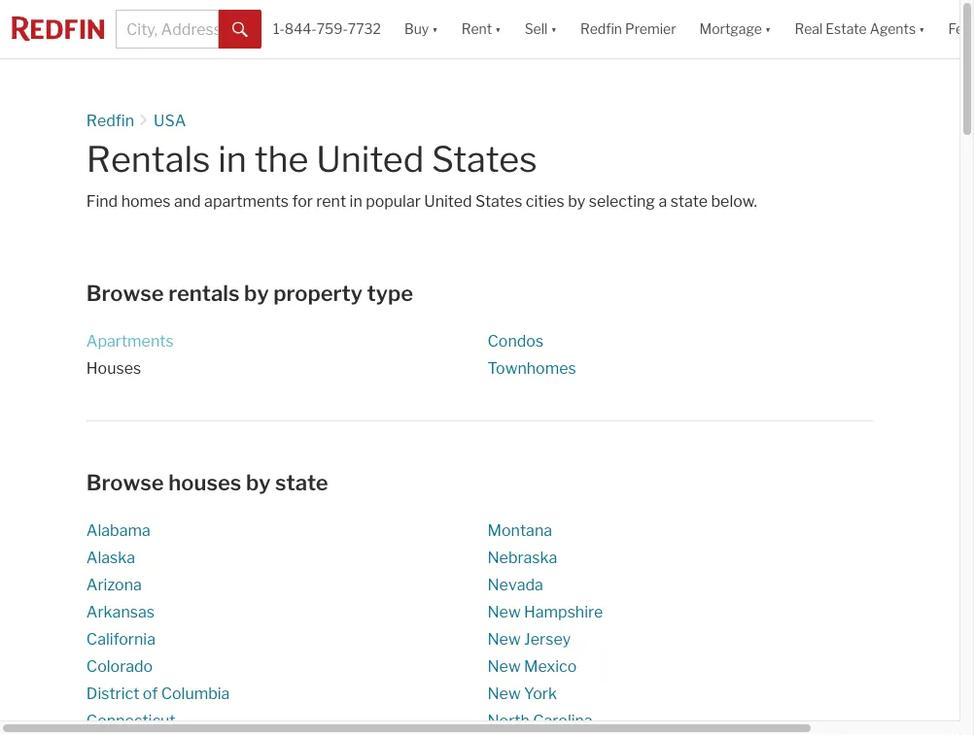 Task type: describe. For each thing, give the bounding box(es) containing it.
agents
[[870, 21, 916, 37]]

redfin premier
[[580, 21, 676, 37]]

browse for browse houses by state
[[86, 470, 164, 496]]

submit search image
[[232, 22, 248, 38]]

property
[[273, 280, 363, 306]]

north
[[488, 712, 530, 731]]

arkansas link
[[86, 603, 154, 622]]

alabama link
[[86, 521, 150, 540]]

condos
[[488, 331, 544, 350]]

redfin for redfin
[[86, 111, 134, 130]]

nebraska
[[488, 548, 557, 567]]

nevada link
[[488, 576, 543, 594]]

browse rentals by property type
[[86, 280, 413, 306]]

find homes and apartments for rent in popular united states cities by selecting a state below.
[[86, 192, 757, 211]]

1-844-759-7732
[[273, 21, 381, 37]]

houses
[[86, 358, 141, 377]]

of
[[143, 684, 158, 703]]

homes
[[121, 192, 171, 211]]

rentals
[[168, 280, 240, 306]]

condos townhomes
[[488, 331, 576, 377]]

for
[[292, 192, 313, 211]]

sell ▾ button
[[525, 0, 557, 58]]

City, Address, School, Agent, ZIP search field
[[116, 10, 219, 49]]

redfin for redfin premier
[[580, 21, 622, 37]]

cities
[[526, 192, 565, 211]]

condos link
[[488, 331, 544, 350]]

new york link
[[488, 684, 557, 703]]

district
[[86, 684, 139, 703]]

montana link
[[488, 521, 552, 540]]

buy ▾ button
[[404, 0, 438, 58]]

mortgage
[[700, 21, 762, 37]]

alaska link
[[86, 548, 135, 567]]

4 new from the top
[[488, 684, 521, 703]]

759-
[[317, 21, 348, 37]]

sell ▾ button
[[513, 0, 569, 58]]

1 vertical spatial states
[[475, 192, 522, 211]]

nevada
[[488, 576, 543, 594]]

premier
[[625, 21, 676, 37]]

arizona
[[86, 576, 142, 594]]

0 vertical spatial by
[[568, 192, 586, 211]]

alaska
[[86, 548, 135, 567]]

▾ for mortgage ▾
[[765, 21, 771, 37]]

nebraska link
[[488, 548, 557, 567]]

buy ▾ button
[[393, 0, 450, 58]]

popular
[[366, 192, 421, 211]]

rent ▾ button
[[462, 0, 501, 58]]

rentals in the united states
[[86, 138, 537, 180]]

usa
[[154, 111, 186, 130]]

rent
[[316, 192, 346, 211]]

colorado link
[[86, 657, 153, 676]]

jersey
[[524, 630, 571, 649]]

1-
[[273, 21, 285, 37]]

mortgage ▾ button
[[688, 0, 783, 58]]

buy ▾
[[404, 21, 438, 37]]

1 vertical spatial united
[[424, 192, 472, 211]]

north carolina link
[[488, 712, 593, 731]]

0 horizontal spatial in
[[218, 138, 247, 180]]

sell
[[525, 21, 548, 37]]

sell ▾
[[525, 21, 557, 37]]

browse houses by state
[[86, 470, 328, 496]]

▾ for rent ▾
[[495, 21, 501, 37]]

below.
[[711, 192, 757, 211]]

type
[[367, 280, 413, 306]]

by for browse rentals by property type
[[244, 280, 269, 306]]

redfin link
[[86, 111, 134, 130]]

▾ for buy ▾
[[432, 21, 438, 37]]

real estate agents ▾ link
[[795, 0, 925, 58]]

buy
[[404, 21, 429, 37]]

844-
[[285, 21, 317, 37]]

1 new from the top
[[488, 603, 521, 622]]

by for browse houses by state
[[246, 470, 271, 496]]



Task type: vqa. For each thing, say whether or not it's contained in the screenshot.
the Agent photo
no



Task type: locate. For each thing, give the bounding box(es) containing it.
states left cities
[[475, 192, 522, 211]]

by right houses
[[246, 470, 271, 496]]

▾ right rent at the top of the page
[[495, 21, 501, 37]]

by right rentals
[[244, 280, 269, 306]]

mortgage ▾
[[700, 21, 771, 37]]

0 vertical spatial united
[[316, 138, 424, 180]]

real estate agents ▾ button
[[783, 0, 937, 58]]

1 vertical spatial state
[[275, 470, 328, 496]]

new up new mexico link
[[488, 630, 521, 649]]

apartments houses
[[86, 331, 174, 377]]

mexico
[[524, 657, 577, 676]]

redfin
[[580, 21, 622, 37], [86, 111, 134, 130]]

apartments
[[86, 331, 174, 350]]

5 ▾ from the left
[[919, 21, 925, 37]]

1 horizontal spatial redfin
[[580, 21, 622, 37]]

1 vertical spatial browse
[[86, 470, 164, 496]]

townhomes
[[488, 358, 576, 377]]

the
[[254, 138, 309, 180]]

district of columbia link
[[86, 684, 230, 703]]

hampshire
[[524, 603, 603, 622]]

feed
[[948, 21, 974, 37]]

redfin premier button
[[569, 0, 688, 58]]

arizona link
[[86, 576, 142, 594]]

new down nevada link
[[488, 603, 521, 622]]

1 horizontal spatial state
[[670, 192, 708, 211]]

new up the new york link
[[488, 657, 521, 676]]

▾ right buy
[[432, 21, 438, 37]]

rent
[[462, 21, 492, 37]]

0 vertical spatial browse
[[86, 280, 164, 306]]

0 horizontal spatial state
[[275, 470, 328, 496]]

states
[[432, 138, 537, 180], [475, 192, 522, 211]]

usa link
[[154, 111, 186, 130]]

states up cities
[[432, 138, 537, 180]]

browse for browse rentals by property type
[[86, 280, 164, 306]]

new
[[488, 603, 521, 622], [488, 630, 521, 649], [488, 657, 521, 676], [488, 684, 521, 703]]

apartments link
[[86, 331, 174, 350]]

redfin up the rentals
[[86, 111, 134, 130]]

find
[[86, 192, 118, 211]]

real
[[795, 21, 823, 37]]

california link
[[86, 630, 155, 649]]

1 vertical spatial redfin
[[86, 111, 134, 130]]

browse up alabama link
[[86, 470, 164, 496]]

real estate agents ▾
[[795, 21, 925, 37]]

houses
[[168, 470, 241, 496]]

united
[[316, 138, 424, 180], [424, 192, 472, 211]]

selecting
[[589, 192, 655, 211]]

0 vertical spatial state
[[670, 192, 708, 211]]

0 vertical spatial states
[[432, 138, 537, 180]]

redfin inside button
[[580, 21, 622, 37]]

new mexico link
[[488, 657, 577, 676]]

0 vertical spatial in
[[218, 138, 247, 180]]

1-844-759-7732 link
[[273, 21, 381, 37]]

0 horizontal spatial redfin
[[86, 111, 134, 130]]

by right cities
[[568, 192, 586, 211]]

montana
[[488, 521, 552, 540]]

california
[[86, 630, 155, 649]]

state right the a
[[670, 192, 708, 211]]

mortgage ▾ button
[[700, 0, 771, 58]]

united up popular
[[316, 138, 424, 180]]

alabama
[[86, 521, 150, 540]]

▾ right sell
[[551, 21, 557, 37]]

state right houses
[[275, 470, 328, 496]]

connecticut link
[[86, 712, 176, 731]]

▾
[[432, 21, 438, 37], [495, 21, 501, 37], [551, 21, 557, 37], [765, 21, 771, 37], [919, 21, 925, 37]]

carolina
[[533, 712, 593, 731]]

0 vertical spatial redfin
[[580, 21, 622, 37]]

1 horizontal spatial in
[[350, 192, 362, 211]]

arkansas
[[86, 603, 154, 622]]

rent ▾ button
[[450, 0, 513, 58]]

feed button
[[937, 0, 974, 58]]

and
[[174, 192, 201, 211]]

2 vertical spatial by
[[246, 470, 271, 496]]

▾ right agents
[[919, 21, 925, 37]]

columbia
[[161, 684, 230, 703]]

alabama alaska arizona arkansas california colorado district of columbia connecticut
[[86, 521, 230, 731]]

new up north
[[488, 684, 521, 703]]

state
[[670, 192, 708, 211], [275, 470, 328, 496]]

3 ▾ from the left
[[551, 21, 557, 37]]

new jersey link
[[488, 630, 571, 649]]

1 vertical spatial in
[[350, 192, 362, 211]]

3 new from the top
[[488, 657, 521, 676]]

townhomes link
[[488, 358, 576, 377]]

york
[[524, 684, 557, 703]]

colorado
[[86, 657, 153, 676]]

new hampshire link
[[488, 603, 603, 622]]

apartments
[[204, 192, 289, 211]]

4 ▾ from the left
[[765, 21, 771, 37]]

montana nebraska nevada new hampshire new jersey new mexico new york north carolina
[[488, 521, 603, 731]]

a
[[659, 192, 667, 211]]

2 new from the top
[[488, 630, 521, 649]]

in up apartments at the top left of page
[[218, 138, 247, 180]]

1 browse from the top
[[86, 280, 164, 306]]

▾ for sell ▾
[[551, 21, 557, 37]]

2 browse from the top
[[86, 470, 164, 496]]

in right rent
[[350, 192, 362, 211]]

redfin left premier on the top
[[580, 21, 622, 37]]

1 ▾ from the left
[[432, 21, 438, 37]]

estate
[[826, 21, 867, 37]]

united right popular
[[424, 192, 472, 211]]

7732
[[348, 21, 381, 37]]

1 vertical spatial by
[[244, 280, 269, 306]]

▾ right mortgage
[[765, 21, 771, 37]]

browse up apartments link
[[86, 280, 164, 306]]

2 ▾ from the left
[[495, 21, 501, 37]]

connecticut
[[86, 712, 176, 731]]

rentals
[[86, 138, 210, 180]]

rent ▾
[[462, 21, 501, 37]]



